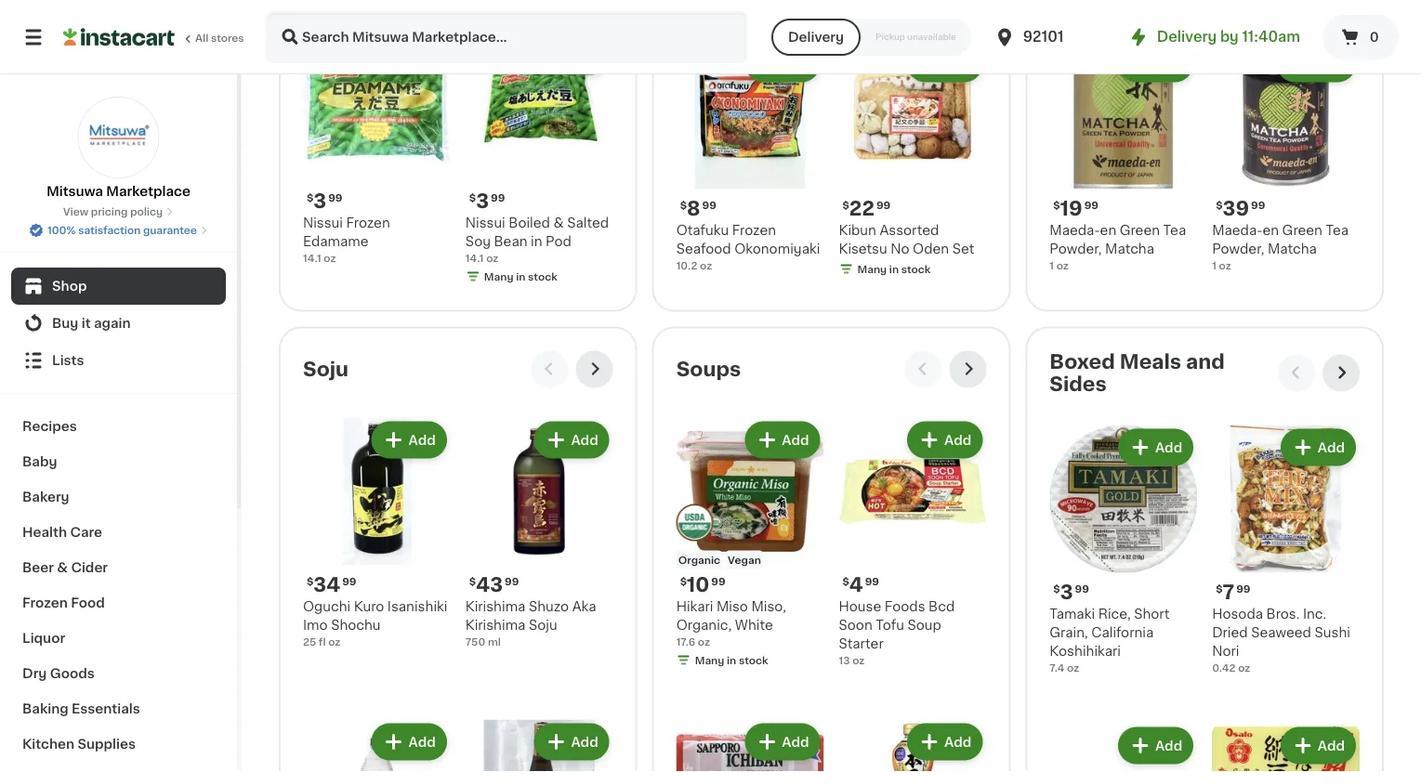 Task type: describe. For each thing, give the bounding box(es) containing it.
$ inside $ 22 99
[[843, 200, 849, 210]]

43
[[476, 575, 503, 595]]

set
[[952, 242, 974, 255]]

by
[[1220, 30, 1239, 44]]

oz inside the hosoda bros. inc. dried seaweed sushi nori 0.42 oz
[[1238, 663, 1250, 673]]

tea for 39
[[1326, 224, 1349, 237]]

matcha for 39
[[1268, 242, 1317, 255]]

baking essentials link
[[11, 692, 226, 727]]

nissui for soy
[[466, 216, 505, 229]]

1 kirishima from the top
[[466, 600, 526, 613]]

oguchi kuro isanishiki imo shochu 25 fl oz
[[303, 600, 448, 647]]

soon
[[839, 618, 873, 631]]

maeda-en green tea powder, matcha 1 oz for 39
[[1212, 224, 1349, 270]]

7.4
[[1050, 663, 1065, 673]]

starter
[[839, 637, 884, 650]]

salted
[[567, 216, 609, 229]]

$ 10 99
[[680, 575, 726, 595]]

mitsuwa
[[47, 185, 103, 198]]

frozen inside frozen food link
[[22, 597, 68, 610]]

kisetsu
[[839, 242, 887, 255]]

$ 8 99
[[680, 199, 716, 218]]

koshihikari
[[1050, 644, 1121, 657]]

1 vertical spatial &
[[57, 561, 68, 574]]

shop link
[[11, 268, 226, 305]]

oz inside nissui frozen edamame 14.1 oz
[[324, 253, 336, 263]]

nori
[[1212, 644, 1239, 657]]

shochu
[[331, 618, 381, 631]]

oz inside otafuku frozen seafood okonomiyaki 10.2 oz
[[700, 260, 712, 270]]

organic
[[678, 555, 720, 565]]

instacart logo image
[[63, 26, 175, 48]]

product group containing 4
[[839, 418, 986, 668]]

item badge image
[[676, 504, 714, 541]]

oz down 19 on the top right
[[1057, 260, 1069, 270]]

in inside nissui boiled & salted soy bean in pod 14.1 oz
[[531, 235, 542, 248]]

hikari
[[676, 600, 713, 613]]

health care
[[22, 526, 102, 539]]

seaweed
[[1251, 626, 1311, 639]]

many in stock for 10
[[695, 655, 768, 665]]

2 kirishima from the top
[[466, 618, 526, 631]]

$ 7 99
[[1216, 583, 1251, 602]]

$ 19 99
[[1053, 199, 1099, 218]]

nissui boiled & salted soy bean in pod 14.1 oz
[[466, 216, 609, 263]]

& inside nissui boiled & salted soy bean in pod 14.1 oz
[[553, 216, 564, 229]]

14.1 inside nissui boiled & salted soy bean in pod 14.1 oz
[[466, 253, 484, 263]]

99 for product group containing 22
[[876, 200, 891, 210]]

100%
[[47, 225, 76, 236]]

powder, for 39
[[1212, 242, 1264, 255]]

goods
[[50, 667, 95, 680]]

dry
[[22, 667, 47, 680]]

99 for product group containing 7
[[1236, 584, 1251, 594]]

99 for product group containing 10
[[711, 576, 726, 586]]

oz down '39'
[[1219, 260, 1231, 270]]

2 horizontal spatial many in stock
[[857, 264, 931, 274]]

all stores
[[195, 33, 244, 43]]

mitsuwa marketplace logo image
[[78, 97, 159, 178]]

10.2
[[676, 260, 697, 270]]

25
[[303, 637, 316, 647]]

1 for 39
[[1212, 260, 1217, 270]]

frozen for 8
[[732, 224, 776, 237]]

product group containing 34
[[303, 418, 451, 649]]

buy it again link
[[11, 305, 226, 342]]

cider
[[71, 561, 108, 574]]

34
[[314, 575, 340, 595]]

all stores link
[[63, 11, 245, 63]]

oguchi
[[303, 600, 351, 613]]

satisfaction
[[78, 225, 141, 236]]

kibun
[[839, 224, 876, 237]]

no
[[891, 242, 910, 255]]

otafuku frozen seafood okonomiyaki 10.2 oz
[[676, 224, 820, 270]]

14.1 inside nissui frozen edamame 14.1 oz
[[303, 253, 321, 263]]

lists
[[52, 354, 84, 367]]

white
[[735, 618, 773, 631]]

in down hikari miso miso, organic, white 17.6 oz
[[727, 655, 736, 665]]

boxed
[[1050, 352, 1115, 372]]

organic,
[[676, 618, 732, 631]]

food
[[71, 597, 105, 610]]

99 for product group containing 19
[[1084, 200, 1099, 210]]

in down bean
[[516, 271, 526, 282]]

$ inside $ 39 99
[[1216, 200, 1223, 210]]

maeda- for 39
[[1212, 224, 1263, 237]]

tea for 19
[[1163, 224, 1186, 237]]

soy
[[466, 235, 491, 248]]

hosoda bros. inc. dried seaweed sushi nori 0.42 oz
[[1212, 607, 1351, 673]]

22
[[849, 199, 875, 218]]

view
[[63, 207, 88, 217]]

soju inside the 'kirishima shuzo aka kirishima soju 750 ml'
[[529, 618, 557, 631]]

99 for product group containing 34
[[342, 576, 356, 586]]

$ 3 99 for 3
[[307, 191, 343, 211]]

view pricing policy
[[63, 207, 163, 217]]

bakery
[[22, 491, 69, 504]]

edamame
[[303, 235, 369, 248]]

beer
[[22, 561, 54, 574]]

$ inside $ 7 99
[[1216, 584, 1223, 594]]

product group containing 22
[[839, 42, 986, 280]]

delivery by 11:40am link
[[1127, 26, 1300, 48]]

99 for product group containing 43
[[505, 576, 519, 586]]

delivery for delivery
[[788, 31, 844, 44]]

99 for product group containing 8
[[702, 200, 716, 210]]

bean
[[494, 235, 527, 248]]

sushi
[[1315, 626, 1351, 639]]

$ 22 99
[[843, 199, 891, 218]]

99 for product group containing 4
[[865, 576, 879, 586]]

baby
[[22, 455, 57, 468]]

fl
[[319, 637, 326, 647]]

shop
[[52, 280, 87, 293]]

oz inside tamaki rice, short grain, california koshihikari 7.4 oz
[[1067, 663, 1079, 673]]

mitsuwa marketplace link
[[47, 97, 190, 201]]

product group containing 19
[[1050, 42, 1197, 273]]

$ 4 99
[[843, 575, 879, 595]]

miso
[[717, 600, 748, 613]]

en for 19
[[1100, 224, 1117, 237]]

99 up bean
[[491, 192, 505, 203]]

1 horizontal spatial $ 3 99
[[469, 191, 505, 211]]

99 up tamaki
[[1075, 584, 1089, 594]]

0 button
[[1323, 15, 1399, 59]]

$ inside $ 10 99
[[680, 576, 687, 586]]

$ 39 99
[[1216, 199, 1265, 218]]

92101 button
[[993, 11, 1105, 63]]

oz inside hikari miso miso, organic, white 17.6 oz
[[698, 637, 710, 647]]

inc.
[[1303, 607, 1327, 620]]

nissui for oz
[[303, 216, 343, 229]]

oden
[[913, 242, 949, 255]]

organic vegan
[[678, 555, 761, 565]]

pricing
[[91, 207, 128, 217]]

ml
[[488, 637, 501, 647]]

1 horizontal spatial 3
[[476, 191, 489, 211]]

california
[[1091, 626, 1154, 639]]

soju link
[[303, 358, 349, 381]]

supplies
[[78, 738, 136, 751]]

tamaki rice, short grain, california koshihikari 7.4 oz
[[1050, 607, 1170, 673]]

product group containing 7
[[1212, 425, 1360, 675]]

it
[[82, 317, 91, 330]]

guarantee
[[143, 225, 197, 236]]

Search field
[[268, 13, 745, 61]]



Task type: locate. For each thing, give the bounding box(es) containing it.
soup
[[908, 618, 941, 631]]

99 inside $ 4 99
[[865, 576, 879, 586]]

bakery link
[[11, 480, 226, 515]]

oz down seafood
[[700, 260, 712, 270]]

delivery inside button
[[788, 31, 844, 44]]

kibun assorted kisetsu no oden set
[[839, 224, 974, 255]]

nissui frozen edamame 14.1 oz
[[303, 216, 390, 263]]

99 right 8
[[702, 200, 716, 210]]

1 horizontal spatial delivery
[[1157, 30, 1217, 44]]

product group containing 39
[[1212, 42, 1360, 273]]

14.1
[[303, 253, 321, 263], [466, 253, 484, 263]]

maeda- down '39'
[[1212, 224, 1263, 237]]

0 horizontal spatial maeda-en green tea powder, matcha 1 oz
[[1050, 224, 1186, 270]]

product group containing 10
[[676, 418, 824, 671]]

maeda-en green tea powder, matcha 1 oz
[[1050, 224, 1186, 270], [1212, 224, 1349, 270]]

rice,
[[1098, 607, 1131, 620]]

$ 3 99 up edamame
[[307, 191, 343, 211]]

frozen for 3
[[346, 216, 390, 229]]

soups link
[[676, 358, 741, 381]]

beer & cider link
[[11, 550, 226, 586]]

4
[[849, 575, 863, 595]]

99 inside $ 10 99
[[711, 576, 726, 586]]

hikari miso miso, organic, white 17.6 oz
[[676, 600, 786, 647]]

kitchen supplies
[[22, 738, 136, 751]]

1 horizontal spatial stock
[[739, 655, 768, 665]]

0 horizontal spatial many in stock
[[484, 271, 557, 282]]

1 for 19
[[1050, 260, 1054, 270]]

and
[[1186, 352, 1225, 372]]

1 matcha from the left
[[1105, 242, 1154, 255]]

care
[[70, 526, 102, 539]]

many for 10
[[695, 655, 724, 665]]

14.1 down soy
[[466, 253, 484, 263]]

0 vertical spatial soju
[[303, 360, 349, 379]]

0 horizontal spatial $ 3 99
[[307, 191, 343, 211]]

8
[[687, 199, 700, 218]]

0 horizontal spatial 1
[[1050, 260, 1054, 270]]

tamaki
[[1050, 607, 1095, 620]]

2 tea from the left
[[1326, 224, 1349, 237]]

2 horizontal spatial 3
[[1060, 583, 1073, 602]]

3 up edamame
[[314, 191, 326, 211]]

oz inside nissui boiled & salted soy bean in pod 14.1 oz
[[486, 253, 499, 263]]

service type group
[[771, 19, 971, 56]]

oz right the 7.4
[[1067, 663, 1079, 673]]

39
[[1223, 199, 1249, 218]]

None search field
[[266, 11, 747, 63]]

stock down nissui boiled & salted soy bean in pod 14.1 oz
[[528, 271, 557, 282]]

3 for 3
[[314, 191, 326, 211]]

stock for 10
[[739, 655, 768, 665]]

hosoda
[[1212, 607, 1263, 620]]

$ inside $ 8 99
[[680, 200, 687, 210]]

$ 3 99 for 7
[[1053, 583, 1089, 602]]

green for 19
[[1120, 224, 1160, 237]]

0 horizontal spatial maeda-
[[1050, 224, 1100, 237]]

oz inside 'oguchi kuro isanishiki imo shochu 25 fl oz'
[[328, 637, 341, 647]]

0 horizontal spatial delivery
[[788, 31, 844, 44]]

stores
[[211, 33, 244, 43]]

many down 17.6
[[695, 655, 724, 665]]

many in stock for 3
[[484, 271, 557, 282]]

oz right fl
[[328, 637, 341, 647]]

$ 34 99
[[307, 575, 356, 595]]

frozen up okonomiyaki
[[732, 224, 776, 237]]

3 up soy
[[476, 191, 489, 211]]

boxed meals and sides link
[[1050, 351, 1263, 396]]

99 inside $ 19 99
[[1084, 200, 1099, 210]]

$ 43 99
[[469, 575, 519, 595]]

oz down edamame
[[324, 253, 336, 263]]

stock for 3
[[528, 271, 557, 282]]

kirishima shuzo aka kirishima soju 750 ml
[[466, 600, 596, 647]]

0 horizontal spatial matcha
[[1105, 242, 1154, 255]]

delivery for delivery by 11:40am
[[1157, 30, 1217, 44]]

baking
[[22, 703, 68, 716]]

0 horizontal spatial soju
[[303, 360, 349, 379]]

en for 39
[[1263, 224, 1279, 237]]

maeda-en green tea powder, matcha 1 oz down $ 39 99
[[1212, 224, 1349, 270]]

10
[[687, 575, 709, 595]]

$
[[307, 192, 314, 203], [469, 192, 476, 203], [680, 200, 687, 210], [843, 200, 849, 210], [1053, 200, 1060, 210], [1216, 200, 1223, 210], [307, 576, 314, 586], [680, 576, 687, 586], [469, 576, 476, 586], [843, 576, 849, 586], [1053, 584, 1060, 594], [1216, 584, 1223, 594]]

kitchen supplies link
[[11, 727, 226, 762]]

in down boiled
[[531, 235, 542, 248]]

99
[[328, 192, 343, 203], [491, 192, 505, 203], [702, 200, 716, 210], [876, 200, 891, 210], [1084, 200, 1099, 210], [1251, 200, 1265, 210], [342, 576, 356, 586], [711, 576, 726, 586], [505, 576, 519, 586], [865, 576, 879, 586], [1075, 584, 1089, 594], [1236, 584, 1251, 594]]

3 for 7
[[1060, 583, 1073, 602]]

$ 3 99 up tamaki
[[1053, 583, 1089, 602]]

many in stock down bean
[[484, 271, 557, 282]]

soups
[[676, 360, 741, 379]]

1 horizontal spatial frozen
[[346, 216, 390, 229]]

nissui
[[303, 216, 343, 229], [466, 216, 505, 229]]

3 up tamaki
[[1060, 583, 1073, 602]]

3
[[314, 191, 326, 211], [476, 191, 489, 211], [1060, 583, 1073, 602]]

2 matcha from the left
[[1268, 242, 1317, 255]]

14.1 down edamame
[[303, 253, 321, 263]]

$ inside $ 34 99
[[307, 576, 314, 586]]

1 vertical spatial kirishima
[[466, 618, 526, 631]]

nissui up soy
[[466, 216, 505, 229]]

maeda- down $ 19 99
[[1050, 224, 1100, 237]]

99 right 7
[[1236, 584, 1251, 594]]

isanishiki
[[387, 600, 448, 613]]

soju
[[303, 360, 349, 379], [529, 618, 557, 631]]

2 horizontal spatial stock
[[901, 264, 931, 274]]

2 horizontal spatial frozen
[[732, 224, 776, 237]]

1 horizontal spatial matcha
[[1268, 242, 1317, 255]]

1 horizontal spatial soju
[[529, 618, 557, 631]]

nissui up edamame
[[303, 216, 343, 229]]

powder, down '39'
[[1212, 242, 1264, 255]]

99 right 19 on the top right
[[1084, 200, 1099, 210]]

1 horizontal spatial en
[[1263, 224, 1279, 237]]

view pricing policy link
[[63, 204, 174, 219]]

many down bean
[[484, 271, 514, 282]]

oz down soy
[[486, 253, 499, 263]]

oz down 'organic,'
[[698, 637, 710, 647]]

frozen food
[[22, 597, 105, 610]]

2 14.1 from the left
[[466, 253, 484, 263]]

seafood
[[676, 242, 731, 255]]

2 green from the left
[[1282, 224, 1323, 237]]

powder, for 19
[[1050, 242, 1102, 255]]

essentials
[[72, 703, 140, 716]]

1 vertical spatial soju
[[529, 618, 557, 631]]

matcha for 19
[[1105, 242, 1154, 255]]

health care link
[[11, 515, 226, 550]]

many in stock down hikari miso miso, organic, white 17.6 oz
[[695, 655, 768, 665]]

99 inside $ 7 99
[[1236, 584, 1251, 594]]

otafuku
[[676, 224, 729, 237]]

1 powder, from the left
[[1050, 242, 1102, 255]]

100% satisfaction guarantee
[[47, 225, 197, 236]]

99 inside $ 43 99
[[505, 576, 519, 586]]

product group
[[303, 34, 451, 265], [466, 34, 613, 288], [676, 42, 824, 273], [839, 42, 986, 280], [1050, 42, 1197, 273], [1212, 42, 1360, 273], [303, 418, 451, 649], [466, 418, 613, 649], [676, 418, 824, 671], [839, 418, 986, 668], [1050, 425, 1197, 675], [1212, 425, 1360, 675], [303, 720, 451, 772], [466, 720, 613, 772], [676, 720, 824, 772], [839, 720, 986, 772], [1050, 723, 1197, 772], [1212, 723, 1360, 772]]

product group containing 43
[[466, 418, 613, 649]]

1 horizontal spatial tea
[[1326, 224, 1349, 237]]

11:40am
[[1242, 30, 1300, 44]]

99 up nissui frozen edamame 14.1 oz
[[328, 192, 343, 203]]

delivery button
[[771, 19, 861, 56]]

mitsuwa marketplace
[[47, 185, 190, 198]]

nissui inside nissui frozen edamame 14.1 oz
[[303, 216, 343, 229]]

tofu
[[876, 618, 904, 631]]

0 vertical spatial &
[[553, 216, 564, 229]]

buy it again
[[52, 317, 131, 330]]

1 horizontal spatial maeda-
[[1212, 224, 1263, 237]]

99 right 10
[[711, 576, 726, 586]]

99 right '39'
[[1251, 200, 1265, 210]]

2 maeda- from the left
[[1212, 224, 1263, 237]]

2 horizontal spatial $ 3 99
[[1053, 583, 1089, 602]]

buy
[[52, 317, 78, 330]]

kirishima down $ 43 99
[[466, 600, 526, 613]]

$ 3 99 up soy
[[469, 191, 505, 211]]

baby link
[[11, 444, 226, 480]]

7
[[1223, 583, 1235, 602]]

1 horizontal spatial 14.1
[[466, 253, 484, 263]]

99 right 22
[[876, 200, 891, 210]]

delivery
[[1157, 30, 1217, 44], [788, 31, 844, 44]]

99 inside $ 8 99
[[702, 200, 716, 210]]

kitchen
[[22, 738, 74, 751]]

0 horizontal spatial &
[[57, 561, 68, 574]]

99 inside $ 34 99
[[342, 576, 356, 586]]

green for 39
[[1282, 224, 1323, 237]]

1 tea from the left
[[1163, 224, 1186, 237]]

0 horizontal spatial en
[[1100, 224, 1117, 237]]

2 powder, from the left
[[1212, 242, 1264, 255]]

1 horizontal spatial green
[[1282, 224, 1323, 237]]

many for 3
[[484, 271, 514, 282]]

bcd
[[929, 600, 955, 613]]

2 en from the left
[[1263, 224, 1279, 237]]

0 horizontal spatial many
[[484, 271, 514, 282]]

750
[[466, 637, 485, 647]]

foods
[[885, 600, 925, 613]]

many in stock down no
[[857, 264, 931, 274]]

1 horizontal spatial powder,
[[1212, 242, 1264, 255]]

0 vertical spatial kirishima
[[466, 600, 526, 613]]

maeda-en green tea powder, matcha 1 oz down $ 19 99
[[1050, 224, 1186, 270]]

2 1 from the left
[[1212, 260, 1217, 270]]

maeda-en green tea powder, matcha 1 oz for 19
[[1050, 224, 1186, 270]]

1 down $ 39 99
[[1212, 260, 1217, 270]]

1 horizontal spatial 1
[[1212, 260, 1217, 270]]

2 maeda-en green tea powder, matcha 1 oz from the left
[[1212, 224, 1349, 270]]

2 nissui from the left
[[466, 216, 505, 229]]

0 horizontal spatial frozen
[[22, 597, 68, 610]]

stock down white
[[739, 655, 768, 665]]

baking essentials
[[22, 703, 140, 716]]

& up 'pod'
[[553, 216, 564, 229]]

1 horizontal spatial many in stock
[[695, 655, 768, 665]]

$ inside $ 19 99
[[1053, 200, 1060, 210]]

frozen up edamame
[[346, 216, 390, 229]]

$ inside $ 43 99
[[469, 576, 476, 586]]

frozen
[[346, 216, 390, 229], [732, 224, 776, 237], [22, 597, 68, 610]]

99 inside $ 22 99
[[876, 200, 891, 210]]

17.6
[[676, 637, 695, 647]]

1 horizontal spatial many
[[695, 655, 724, 665]]

frozen food link
[[11, 586, 226, 621]]

aka
[[572, 600, 596, 613]]

nissui inside nissui boiled & salted soy bean in pod 14.1 oz
[[466, 216, 505, 229]]

$ inside $ 4 99
[[843, 576, 849, 586]]

13
[[839, 655, 850, 665]]

maeda-
[[1050, 224, 1100, 237], [1212, 224, 1263, 237]]

1 horizontal spatial maeda-en green tea powder, matcha 1 oz
[[1212, 224, 1349, 270]]

99 right the "43"
[[505, 576, 519, 586]]

dry goods link
[[11, 656, 226, 692]]

house
[[839, 600, 881, 613]]

1 1 from the left
[[1050, 260, 1054, 270]]

oz right 0.42
[[1238, 663, 1250, 673]]

stock down oden
[[901, 264, 931, 274]]

19
[[1060, 199, 1083, 218]]

policy
[[130, 207, 163, 217]]

& right beer
[[57, 561, 68, 574]]

99 inside $ 39 99
[[1251, 200, 1265, 210]]

oz right 13 at the bottom of the page
[[852, 655, 865, 665]]

0 horizontal spatial tea
[[1163, 224, 1186, 237]]

house foods bcd soon tofu soup starter 13 oz
[[839, 600, 955, 665]]

1 green from the left
[[1120, 224, 1160, 237]]

frozen inside otafuku frozen seafood okonomiyaki 10.2 oz
[[732, 224, 776, 237]]

2 horizontal spatial many
[[857, 264, 887, 274]]

recipes
[[22, 420, 77, 433]]

0 horizontal spatial green
[[1120, 224, 1160, 237]]

1 nissui from the left
[[303, 216, 343, 229]]

0 horizontal spatial 14.1
[[303, 253, 321, 263]]

oz inside house foods bcd soon tofu soup starter 13 oz
[[852, 655, 865, 665]]

tea
[[1163, 224, 1186, 237], [1326, 224, 1349, 237]]

1 horizontal spatial &
[[553, 216, 564, 229]]

green
[[1120, 224, 1160, 237], [1282, 224, 1323, 237]]

kirishima up the ml
[[466, 618, 526, 631]]

99 right the 34
[[342, 576, 356, 586]]

bros.
[[1267, 607, 1300, 620]]

0
[[1370, 31, 1379, 44]]

0 horizontal spatial stock
[[528, 271, 557, 282]]

frozen up the "liquor"
[[22, 597, 68, 610]]

0 horizontal spatial nissui
[[303, 216, 343, 229]]

92101
[[1023, 30, 1064, 44]]

99 right 4 in the right of the page
[[865, 576, 879, 586]]

many down kisetsu
[[857, 264, 887, 274]]

99 for product group containing 39
[[1251, 200, 1265, 210]]

1 14.1 from the left
[[303, 253, 321, 263]]

0 horizontal spatial powder,
[[1050, 242, 1102, 255]]

miso,
[[751, 600, 786, 613]]

1 maeda-en green tea powder, matcha 1 oz from the left
[[1050, 224, 1186, 270]]

1 horizontal spatial nissui
[[466, 216, 505, 229]]

0 horizontal spatial 3
[[314, 191, 326, 211]]

1 en from the left
[[1100, 224, 1117, 237]]

frozen inside nissui frozen edamame 14.1 oz
[[346, 216, 390, 229]]

product group containing 8
[[676, 42, 824, 273]]

1 maeda- from the left
[[1050, 224, 1100, 237]]

maeda- for 19
[[1050, 224, 1100, 237]]

1 down $ 19 99
[[1050, 260, 1054, 270]]

in down no
[[889, 264, 899, 274]]

assorted
[[880, 224, 939, 237]]

powder, down $ 19 99
[[1050, 242, 1102, 255]]



Task type: vqa. For each thing, say whether or not it's contained in the screenshot.
Aka
yes



